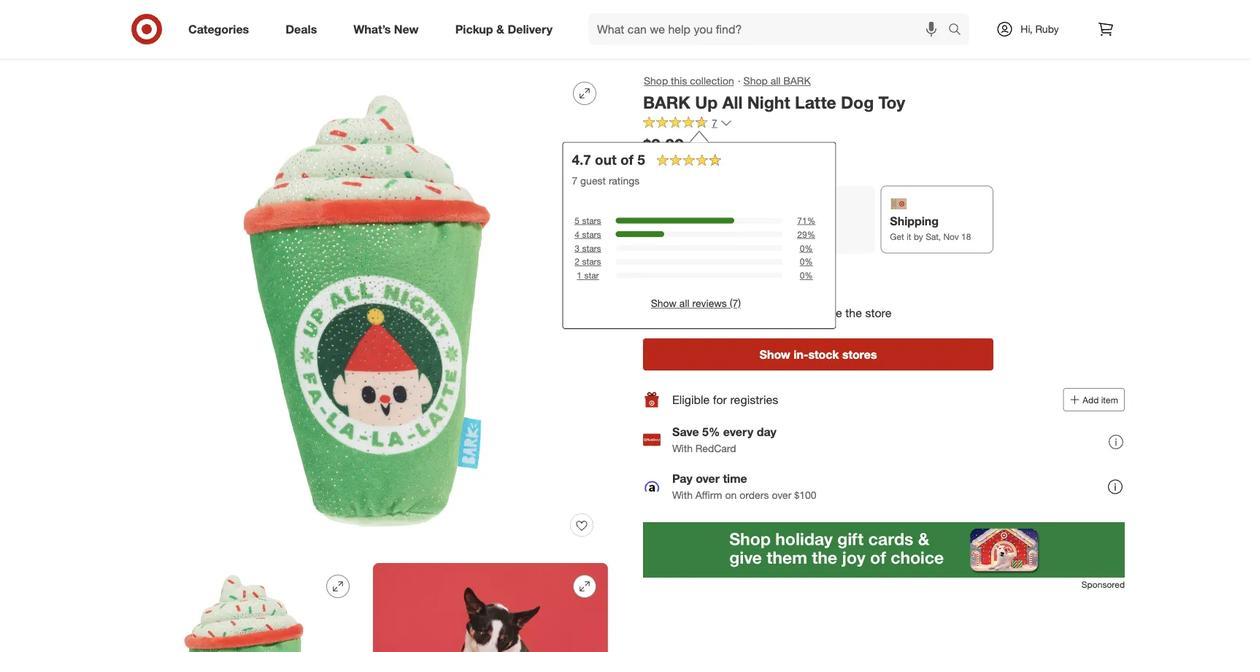 Task type: vqa. For each thing, say whether or not it's contained in the screenshot.
second Shop
yes



Task type: describe. For each thing, give the bounding box(es) containing it.
save 5% every day with redcard
[[672, 425, 776, 455]]

not for delivery
[[772, 232, 786, 243]]

shop for shop all bark
[[743, 74, 768, 87]]

available for delivery
[[789, 232, 822, 243]]

7 for 7 guest ratings
[[572, 174, 577, 187]]

hi,
[[1021, 23, 1033, 35]]

it
[[907, 231, 911, 242]]

show all reviews (7)
[[651, 297, 741, 310]]

eligible for registries
[[672, 393, 778, 407]]

2 inside available near you ready within 2 hours for pickup inside the store
[[714, 306, 720, 320]]

on
[[725, 489, 737, 502]]

3 stars
[[575, 243, 601, 254]]

you
[[724, 289, 744, 303]]

1 star
[[577, 270, 599, 281]]

within
[[680, 306, 710, 320]]

night
[[747, 92, 790, 112]]

at inside $9.99 at austin south lamar
[[643, 160, 652, 172]]

pickup
[[773, 306, 808, 320]]

registries
[[730, 393, 778, 407]]

target
[[126, 42, 154, 54]]

for inside available near you ready within 2 hours for pickup inside the store
[[756, 306, 770, 320]]

store
[[865, 306, 892, 320]]

(7)
[[730, 297, 741, 310]]

the
[[845, 306, 862, 320]]

show for show all reviews (7)
[[651, 297, 677, 310]]

every
[[723, 425, 753, 440]]

&
[[496, 22, 504, 36]]

bark up all night latte dog toy
[[643, 92, 905, 112]]

with inside pay over time with affirm on orders over $100
[[672, 489, 693, 502]]

orders
[[739, 489, 769, 502]]

search
[[942, 23, 977, 38]]

5%
[[702, 425, 720, 440]]

what's
[[353, 22, 391, 36]]

add
[[1083, 395, 1099, 406]]

71
[[797, 215, 807, 226]]

what's new
[[353, 22, 419, 36]]

star
[[584, 270, 599, 281]]

4.7 out of 5
[[572, 152, 645, 168]]

delivery inside the pickup & delivery link
[[508, 22, 553, 36]]

categories link
[[176, 13, 267, 45]]

shipping get it by sat, nov 18
[[890, 214, 971, 242]]

% for 3 stars
[[805, 243, 813, 254]]

7 guest ratings
[[572, 174, 640, 187]]

% for 2 stars
[[805, 256, 813, 267]]

target link
[[126, 42, 154, 54]]

out
[[595, 152, 617, 168]]

sat,
[[926, 231, 941, 242]]

% for 4 stars
[[807, 229, 815, 240]]

show in-stock stores
[[759, 348, 877, 362]]

shop this collection link
[[643, 73, 735, 89]]

4.7
[[572, 152, 591, 168]]

not sold at austin south lamar
[[643, 266, 806, 281]]

stars for 3 stars
[[582, 243, 601, 254]]

3
[[575, 243, 580, 254]]

in-
[[794, 348, 808, 362]]

sponsored
[[1082, 580, 1125, 591]]

not left sold
[[643, 266, 662, 281]]

pay
[[672, 472, 692, 486]]

% for 5 stars
[[807, 215, 815, 226]]

all
[[722, 92, 743, 112]]

pickup for not
[[653, 214, 690, 228]]

by
[[914, 231, 923, 242]]

stars for 5 stars
[[582, 215, 601, 226]]

redcard
[[695, 442, 736, 455]]

hi, ruby
[[1021, 23, 1059, 35]]

guest
[[580, 174, 606, 187]]

0 horizontal spatial 5
[[575, 215, 580, 226]]

get
[[890, 231, 904, 242]]

new
[[394, 22, 419, 36]]

pickup & delivery
[[455, 22, 553, 36]]

latte
[[795, 92, 836, 112]]

show all reviews (7) button
[[651, 296, 741, 311]]

affirm
[[695, 489, 722, 502]]

18
[[961, 231, 971, 242]]

$9.99
[[643, 135, 684, 155]]

5 stars
[[575, 215, 601, 226]]

all for show
[[679, 297, 689, 310]]

7 for 7
[[712, 117, 717, 129]]

1 vertical spatial advertisement region
[[643, 523, 1125, 578]]

available near you ready within 2 hours for pickup inside the store
[[643, 289, 892, 320]]

1 vertical spatial bark
[[643, 92, 690, 112]]

available
[[643, 289, 693, 303]]

save
[[672, 425, 699, 440]]

pickup not available
[[653, 214, 703, 242]]

up
[[695, 92, 718, 112]]

7 link
[[643, 116, 732, 133]]

stars for 2 stars
[[582, 256, 601, 267]]

austin inside $9.99 at austin south lamar
[[655, 160, 683, 172]]

71 %
[[797, 215, 815, 226]]

4 stars
[[575, 229, 601, 240]]

1 horizontal spatial over
[[772, 489, 791, 502]]

inside
[[811, 306, 842, 320]]

south inside $9.99 at austin south lamar
[[686, 160, 713, 172]]

pets
[[163, 42, 184, 54]]

what's new link
[[341, 13, 437, 45]]

pay over time with affirm on orders over $100
[[672, 472, 816, 502]]

stars for 4 stars
[[582, 229, 601, 240]]

0 horizontal spatial over
[[696, 472, 720, 486]]

0 for 3 stars
[[800, 243, 805, 254]]

bark up all night latte dog toy, 3 of 7 image
[[373, 563, 608, 653]]

1 vertical spatial at
[[690, 266, 700, 281]]

all for shop
[[771, 74, 781, 87]]



Task type: locate. For each thing, give the bounding box(es) containing it.
1 vertical spatial austin
[[704, 266, 736, 281]]

over left the $100
[[772, 489, 791, 502]]

29
[[797, 229, 807, 240]]

over up affirm
[[696, 472, 720, 486]]

show for show in-stock stores
[[759, 348, 790, 362]]

with
[[672, 442, 693, 455], [672, 489, 693, 502]]

5 up "4"
[[575, 215, 580, 226]]

29 %
[[797, 229, 815, 240]]

available inside delivery not available
[[789, 232, 822, 243]]

for right hours
[[756, 306, 770, 320]]

0 vertical spatial 0
[[800, 243, 805, 254]]

bark up all night latte dog toy, 1 of 7 image
[[126, 70, 608, 552]]

over
[[696, 472, 720, 486], [772, 489, 791, 502]]

2 stars from the top
[[582, 229, 601, 240]]

1 vertical spatial with
[[672, 489, 693, 502]]

2 shop from the left
[[743, 74, 768, 87]]

2 down near
[[714, 306, 720, 320]]

this
[[671, 74, 687, 87]]

collection
[[690, 74, 734, 87]]

toy
[[878, 92, 905, 112]]

0 horizontal spatial delivery
[[508, 22, 553, 36]]

/
[[157, 42, 161, 54]]

item
[[1101, 395, 1118, 406]]

lamar down 7 link
[[716, 160, 745, 172]]

available for pickup
[[669, 231, 703, 242]]

hours
[[723, 306, 753, 320]]

4 stars from the top
[[582, 256, 601, 267]]

add item button
[[1063, 388, 1125, 412]]

0 vertical spatial advertisement region
[[115, 0, 1136, 26]]

1 vertical spatial show
[[759, 348, 790, 362]]

bark down this
[[643, 92, 690, 112]]

1 vertical spatial 7
[[572, 174, 577, 187]]

1 horizontal spatial all
[[771, 74, 781, 87]]

2 stars
[[575, 256, 601, 267]]

1 horizontal spatial 7
[[712, 117, 717, 129]]

image gallery element
[[126, 70, 608, 653]]

0 vertical spatial lamar
[[716, 160, 745, 172]]

2 with from the top
[[672, 489, 693, 502]]

ready
[[643, 306, 676, 320]]

0 horizontal spatial shop
[[644, 74, 668, 87]]

delivery
[[508, 22, 553, 36], [772, 215, 817, 229]]

deals
[[286, 22, 317, 36]]

not inside the pickup not available
[[653, 231, 667, 242]]

0 vertical spatial with
[[672, 442, 693, 455]]

not left 29 in the right of the page
[[772, 232, 786, 243]]

of
[[620, 152, 633, 168]]

1 horizontal spatial bark
[[783, 74, 811, 87]]

1 vertical spatial 0 %
[[800, 256, 813, 267]]

search button
[[942, 13, 977, 48]]

south up you on the right of page
[[739, 266, 770, 281]]

all
[[771, 74, 781, 87], [679, 297, 689, 310]]

day
[[757, 425, 776, 440]]

1 stars from the top
[[582, 215, 601, 226]]

1 vertical spatial over
[[772, 489, 791, 502]]

show left in-
[[759, 348, 790, 362]]

2 down 3
[[575, 256, 580, 267]]

shop this collection
[[644, 74, 734, 87]]

stock
[[808, 348, 839, 362]]

7 inside 7 link
[[712, 117, 717, 129]]

0 vertical spatial at
[[643, 160, 652, 172]]

available up sold
[[669, 231, 703, 242]]

add item
[[1083, 395, 1118, 406]]

pickup
[[455, 22, 493, 36], [653, 214, 690, 228]]

0 vertical spatial 2
[[575, 256, 580, 267]]

not
[[653, 231, 667, 242], [772, 232, 786, 243], [643, 266, 662, 281]]

0 vertical spatial 5
[[637, 152, 645, 168]]

0 vertical spatial over
[[696, 472, 720, 486]]

0 vertical spatial 7
[[712, 117, 717, 129]]

all left reviews
[[679, 297, 689, 310]]

0 horizontal spatial for
[[713, 393, 727, 407]]

shop up 'night'
[[743, 74, 768, 87]]

0 % for 2 stars
[[800, 256, 813, 267]]

available
[[669, 231, 703, 242], [789, 232, 822, 243]]

0 horizontal spatial bark
[[643, 92, 690, 112]]

target / pets
[[126, 42, 184, 54]]

dog
[[841, 92, 874, 112]]

1 with from the top
[[672, 442, 693, 455]]

5 right of
[[637, 152, 645, 168]]

available inside the pickup not available
[[669, 231, 703, 242]]

0 horizontal spatial show
[[651, 297, 677, 310]]

0 %
[[800, 243, 813, 254], [800, 256, 813, 267], [800, 270, 813, 281]]

1 vertical spatial south
[[739, 266, 770, 281]]

1 horizontal spatial available
[[789, 232, 822, 243]]

1 shop from the left
[[644, 74, 668, 87]]

show in-stock stores button
[[643, 339, 993, 371]]

1 vertical spatial all
[[679, 297, 689, 310]]

for
[[756, 306, 770, 320], [713, 393, 727, 407]]

with inside save 5% every day with redcard
[[672, 442, 693, 455]]

show inside show in-stock stores button
[[759, 348, 790, 362]]

1 horizontal spatial at
[[690, 266, 700, 281]]

with down save
[[672, 442, 693, 455]]

7
[[712, 117, 717, 129], [572, 174, 577, 187]]

$9.99 at austin south lamar
[[643, 135, 745, 172]]

at right of
[[643, 160, 652, 172]]

7 left guest
[[572, 174, 577, 187]]

sold
[[665, 266, 687, 281]]

show inside show all reviews (7) "button"
[[651, 297, 677, 310]]

0 vertical spatial austin
[[655, 160, 683, 172]]

4
[[575, 229, 580, 240]]

time
[[723, 472, 747, 486]]

at right sold
[[690, 266, 700, 281]]

all inside "button"
[[679, 297, 689, 310]]

1 horizontal spatial show
[[759, 348, 790, 362]]

0 horizontal spatial pickup
[[455, 22, 493, 36]]

not up sold
[[653, 231, 667, 242]]

near
[[696, 289, 721, 303]]

1 vertical spatial 2
[[714, 306, 720, 320]]

1 horizontal spatial austin
[[704, 266, 736, 281]]

delivery inside delivery not available
[[772, 215, 817, 229]]

1 horizontal spatial 2
[[714, 306, 720, 320]]

nov
[[943, 231, 959, 242]]

2 0 from the top
[[800, 256, 805, 267]]

austin down '$9.99'
[[655, 160, 683, 172]]

0
[[800, 243, 805, 254], [800, 256, 805, 267], [800, 270, 805, 281]]

% for 1 star
[[805, 270, 813, 281]]

stars up "4 stars"
[[582, 215, 601, 226]]

2
[[575, 256, 580, 267], [714, 306, 720, 320]]

show down sold
[[651, 297, 677, 310]]

0 vertical spatial show
[[651, 297, 677, 310]]

0 vertical spatial delivery
[[508, 22, 553, 36]]

pickup & delivery link
[[443, 13, 571, 45]]

1 horizontal spatial delivery
[[772, 215, 817, 229]]

1 horizontal spatial pickup
[[653, 214, 690, 228]]

with down pay
[[672, 489, 693, 502]]

0 vertical spatial all
[[771, 74, 781, 87]]

shop inside 'link'
[[644, 74, 668, 87]]

stars up the star
[[582, 256, 601, 267]]

0 % for 1 star
[[800, 270, 813, 281]]

0 vertical spatial south
[[686, 160, 713, 172]]

1 vertical spatial delivery
[[772, 215, 817, 229]]

3 stars from the top
[[582, 243, 601, 254]]

shipping
[[890, 214, 939, 228]]

stars
[[582, 215, 601, 226], [582, 229, 601, 240], [582, 243, 601, 254], [582, 256, 601, 267]]

$100
[[794, 489, 816, 502]]

1 horizontal spatial for
[[756, 306, 770, 320]]

0 % for 3 stars
[[800, 243, 813, 254]]

not for pickup
[[653, 231, 667, 242]]

1 horizontal spatial south
[[739, 266, 770, 281]]

delivery not available
[[772, 215, 822, 243]]

0 horizontal spatial austin
[[655, 160, 683, 172]]

0 horizontal spatial 2
[[575, 256, 580, 267]]

shop all bark
[[743, 74, 811, 87]]

pickup left &
[[455, 22, 493, 36]]

shop for shop this collection
[[644, 74, 668, 87]]

1 horizontal spatial shop
[[743, 74, 768, 87]]

south down 7 link
[[686, 160, 713, 172]]

1 vertical spatial 0
[[800, 256, 805, 267]]

shop left this
[[644, 74, 668, 87]]

1
[[577, 270, 582, 281]]

available down 71 %
[[789, 232, 822, 243]]

0 vertical spatial 0 %
[[800, 243, 813, 254]]

pickup up sold
[[653, 214, 690, 228]]

1 horizontal spatial 5
[[637, 152, 645, 168]]

0 vertical spatial bark
[[783, 74, 811, 87]]

bark up the "latte" at the right of the page
[[783, 74, 811, 87]]

stars up "2 stars"
[[582, 243, 601, 254]]

lamar inside $9.99 at austin south lamar
[[716, 160, 745, 172]]

pickup for &
[[455, 22, 493, 36]]

2 vertical spatial 0
[[800, 270, 805, 281]]

austin
[[655, 160, 683, 172], [704, 266, 736, 281]]

austin up near
[[704, 266, 736, 281]]

reviews
[[692, 297, 727, 310]]

7 down up
[[712, 117, 717, 129]]

1 vertical spatial for
[[713, 393, 727, 407]]

south
[[686, 160, 713, 172], [739, 266, 770, 281]]

all up 'bark up all night latte dog toy'
[[771, 74, 781, 87]]

0 horizontal spatial south
[[686, 160, 713, 172]]

advertisement region
[[115, 0, 1136, 26], [643, 523, 1125, 578]]

bark
[[783, 74, 811, 87], [643, 92, 690, 112]]

stores
[[842, 348, 877, 362]]

0 vertical spatial pickup
[[455, 22, 493, 36]]

5
[[637, 152, 645, 168], [575, 215, 580, 226]]

1 0 % from the top
[[800, 243, 813, 254]]

austin south lamar button
[[704, 265, 806, 282]]

pickup inside the pickup not available
[[653, 214, 690, 228]]

bark up all night latte dog toy, 2 of 7 image
[[126, 563, 361, 653]]

1 vertical spatial 5
[[575, 215, 580, 226]]

2 vertical spatial 0 %
[[800, 270, 813, 281]]

1 horizontal spatial lamar
[[774, 266, 806, 281]]

0 horizontal spatial at
[[643, 160, 652, 172]]

What can we help you find? suggestions appear below search field
[[588, 13, 952, 45]]

eligible
[[672, 393, 710, 407]]

lamar up available near you ready within 2 hours for pickup inside the store
[[774, 266, 806, 281]]

deals link
[[273, 13, 335, 45]]

2 0 % from the top
[[800, 256, 813, 267]]

0 horizontal spatial lamar
[[716, 160, 745, 172]]

3 0 % from the top
[[800, 270, 813, 281]]

0 for 1 star
[[800, 270, 805, 281]]

1 0 from the top
[[800, 243, 805, 254]]

0 for 2 stars
[[800, 256, 805, 267]]

1 vertical spatial pickup
[[653, 214, 690, 228]]

0 horizontal spatial available
[[669, 231, 703, 242]]

at
[[643, 160, 652, 172], [690, 266, 700, 281]]

not inside delivery not available
[[772, 232, 786, 243]]

0 vertical spatial for
[[756, 306, 770, 320]]

3 0 from the top
[[800, 270, 805, 281]]

0 horizontal spatial 7
[[572, 174, 577, 187]]

1 vertical spatial lamar
[[774, 266, 806, 281]]

0 horizontal spatial all
[[679, 297, 689, 310]]

ruby
[[1035, 23, 1059, 35]]

stars up 3 stars
[[582, 229, 601, 240]]

for right eligible
[[713, 393, 727, 407]]



